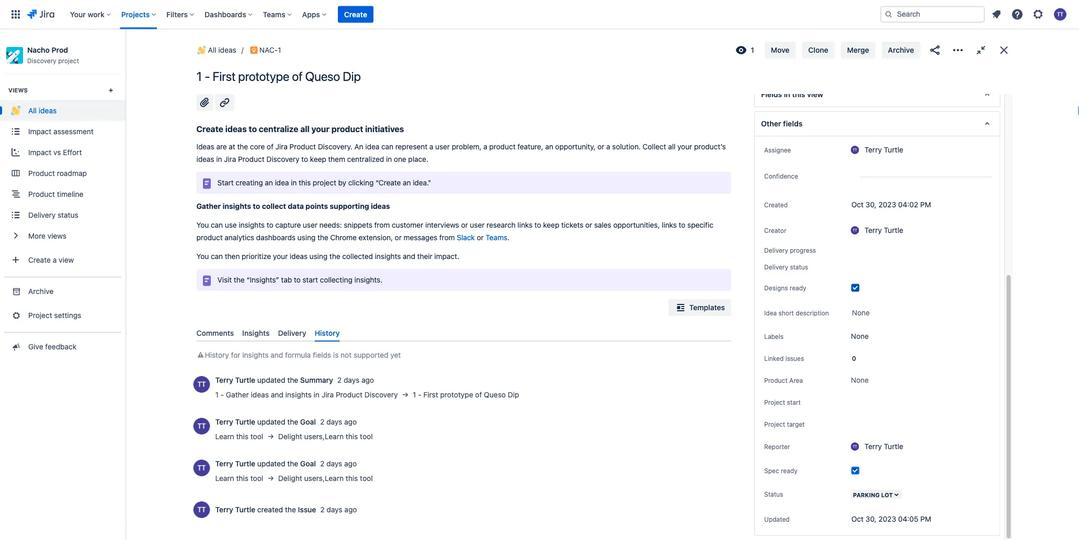Task type: vqa. For each thing, say whether or not it's contained in the screenshot.
sales
yes



Task type: describe. For each thing, give the bounding box(es) containing it.
prod
[[52, 46, 68, 54]]

is
[[333, 351, 339, 360]]

archive inside jira product discovery navigation element
[[28, 287, 54, 296]]

delivery progress
[[764, 247, 816, 254]]

product inside popup button
[[764, 377, 788, 384]]

summary
[[300, 376, 333, 385]]

terry turtle for second terry turtle icon from the bottom
[[864, 146, 903, 154]]

product down not
[[336, 391, 362, 400]]

delivery inside popup button
[[764, 247, 788, 254]]

history for history
[[315, 329, 340, 338]]

create ideas to centralize all your product initiatives
[[196, 124, 404, 134]]

30, for oct 30, 2023 04:02 pm
[[866, 201, 876, 209]]

Search field
[[880, 6, 985, 23]]

:wave: image inside jira product discovery navigation element
[[11, 106, 20, 115]]

1 terry turtle image from the top
[[851, 146, 859, 154]]

projects
[[121, 10, 150, 19]]

ideas
[[196, 143, 214, 151]]

0 vertical spatial first
[[213, 69, 235, 84]]

in down "summary"
[[314, 391, 320, 400]]

ideas are at the core of jira product discovery. an idea can represent a user problem, a product feature, an opportunity, or a solution. collect all your product's ideas in jira product discovery to keep them centralized in one place.
[[196, 143, 728, 164]]

1 horizontal spatial from
[[439, 234, 455, 242]]

or up slack
[[461, 221, 468, 230]]

supporting
[[330, 202, 369, 211]]

you can use insights to capture user needs: snippets from customer interviews or user research links to keep tickets or sales opportunities, links to specific product analytics dashboards using the chrome extension, or messages from
[[196, 221, 715, 242]]

then
[[225, 252, 240, 261]]

one
[[394, 155, 406, 164]]

panel note image
[[201, 275, 213, 287]]

1 users,learn from the top
[[304, 433, 344, 442]]

banner containing your work
[[0, 0, 1079, 29]]

collapse image
[[975, 44, 987, 56]]

dashboards button
[[201, 6, 257, 23]]

solution.
[[612, 143, 641, 151]]

1 learn from the top
[[215, 433, 234, 442]]

to up core on the left
[[249, 124, 257, 134]]

use
[[225, 221, 237, 230]]

research
[[486, 221, 516, 230]]

delivery status inside 'delivery status' dropdown button
[[764, 264, 808, 271]]

or down customer
[[395, 234, 402, 242]]

created
[[764, 201, 788, 209]]

visit
[[217, 276, 232, 285]]

0 vertical spatial jira
[[275, 143, 288, 151]]

for
[[231, 351, 240, 360]]

project inside nacho prod discovery project
[[58, 57, 79, 65]]

history for history for insights and formula fields is not supported yet
[[205, 351, 229, 360]]

are
[[216, 143, 227, 151]]

1 horizontal spatial dip
[[508, 391, 519, 400]]

1 horizontal spatial -
[[221, 391, 224, 400]]

settings
[[54, 311, 81, 320]]

1 links from the left
[[517, 221, 533, 230]]

specific
[[687, 221, 713, 230]]

1 vertical spatial archive button
[[0, 281, 126, 302]]

1 vertical spatial first
[[423, 391, 438, 400]]

0 horizontal spatial -
[[205, 69, 210, 84]]

1 vertical spatial and
[[271, 351, 283, 360]]

you for you can use insights to capture user needs: snippets from customer interviews or user research links to keep tickets or sales opportunities, links to specific product analytics dashboards using the chrome extension, or messages from
[[196, 221, 209, 230]]

slack or teams .
[[457, 234, 509, 242]]

fields in this view element
[[754, 82, 1000, 107]]

30, for oct 30, 2023 04:05 pm
[[866, 515, 876, 524]]

views
[[8, 87, 28, 94]]

creator button
[[761, 224, 790, 237]]

delivery inside jira product discovery navigation element
[[28, 211, 56, 219]]

1 horizontal spatial an
[[403, 179, 411, 187]]

1 vertical spatial idea
[[275, 179, 289, 187]]

1 horizontal spatial view
[[807, 90, 823, 99]]

0 horizontal spatial dip
[[343, 69, 361, 84]]

projects button
[[118, 6, 160, 23]]

history for insights and formula fields is not supported yet
[[205, 351, 401, 360]]

ideas inside jira product discovery navigation element
[[39, 106, 57, 115]]

04:02
[[898, 201, 918, 209]]

product timeline link
[[0, 184, 126, 205]]

creator
[[764, 227, 786, 234]]

a left solution.
[[606, 143, 610, 151]]

0 vertical spatial fields
[[783, 120, 802, 128]]

discovery inside ideas are at the core of jira product discovery. an idea can represent a user problem, a product feature, an opportunity, or a solution. collect all your product's ideas in jira product discovery to keep them centralized in one place.
[[266, 155, 299, 164]]

impact vs effort link
[[0, 142, 126, 163]]

2023 for 04:02
[[878, 201, 896, 209]]

the right "visit"
[[234, 276, 245, 285]]

collecting
[[320, 276, 352, 285]]

1 vertical spatial 1 - first prototype of queso dip
[[413, 391, 519, 400]]

2 vertical spatial your
[[273, 252, 288, 261]]

ready for designs ready
[[790, 285, 806, 292]]

2 terry turtle updated the goal 2 days ago from the top
[[215, 460, 357, 469]]

status
[[764, 491, 783, 498]]

issues
[[785, 355, 804, 362]]

0 horizontal spatial all
[[300, 124, 310, 134]]

2 learn from the top
[[215, 475, 234, 483]]

visit the "insights" tab to start collecting insights.
[[217, 276, 382, 285]]

delivery status inside delivery status link
[[28, 211, 78, 219]]

to right the tab
[[294, 276, 301, 285]]

core
[[250, 143, 265, 151]]

to left "specific"
[[679, 221, 685, 230]]

1 vertical spatial using
[[309, 252, 327, 261]]

1 vertical spatial none
[[851, 332, 869, 341]]

comments
[[196, 329, 234, 338]]

product down impact vs effort
[[28, 169, 55, 178]]

the inside you can use insights to capture user needs: snippets from customer interviews or user research links to keep tickets or sales opportunities, links to specific product analytics dashboards using the chrome extension, or messages from
[[317, 234, 328, 242]]

collect
[[262, 202, 286, 211]]

merge button
[[841, 42, 875, 59]]

a right problem,
[[483, 143, 487, 151]]

0 vertical spatial prototype
[[238, 69, 289, 84]]

you for you can then prioritize your ideas using the collected insights and their impact.
[[196, 252, 209, 261]]

to left tickets
[[534, 221, 541, 230]]

project start button
[[761, 396, 804, 409]]

place.
[[408, 155, 428, 164]]

0 vertical spatial all ideas link
[[195, 44, 236, 56]]

2 horizontal spatial of
[[475, 391, 482, 400]]

project target button
[[761, 418, 808, 431]]

designs ready button
[[761, 282, 809, 294]]

1 horizontal spatial teams
[[486, 234, 507, 242]]

1 delight from the top
[[278, 433, 302, 442]]

product down core on the left
[[238, 155, 264, 164]]

tab list containing comments
[[192, 325, 735, 342]]

oct 30, 2023 04:02 pm
[[851, 201, 931, 209]]

insights inside you can use insights to capture user needs: snippets from customer interviews or user research links to keep tickets or sales opportunities, links to specific product analytics dashboards using the chrome extension, or messages from
[[239, 221, 265, 230]]

formula
[[285, 351, 311, 360]]

effort
[[63, 148, 82, 157]]

interviews
[[425, 221, 459, 230]]

ideas down dashboards popup button
[[218, 46, 236, 54]]

product down create ideas to centralize all your product initiatives
[[289, 143, 316, 151]]

create a view
[[28, 256, 74, 264]]

insights right the for
[[242, 351, 269, 360]]

or inside ideas are at the core of jira product discovery. an idea can represent a user problem, a product feature, an opportunity, or a solution. collect all your product's ideas in jira product discovery to keep them centralized in one place.
[[597, 143, 604, 151]]

create for create a view
[[28, 256, 51, 264]]

user inside ideas are at the core of jira product discovery. an idea can represent a user problem, a product feature, an opportunity, or a solution. collect all your product's ideas in jira product discovery to keep them centralized in one place.
[[435, 143, 450, 151]]

more image
[[952, 44, 964, 56]]

idea."
[[413, 179, 431, 187]]

0 horizontal spatial from
[[374, 221, 390, 230]]

group containing all ideas
[[0, 73, 126, 277]]

all inside ideas are at the core of jira product discovery. an idea can represent a user problem, a product feature, an opportunity, or a solution. collect all your product's ideas in jira product discovery to keep them centralized in one place.
[[668, 143, 675, 151]]

the down 1 - gather ideas and insights in jira product discovery
[[287, 418, 298, 427]]

keep inside you can use insights to capture user needs: snippets from customer interviews or user research links to keep tickets or sales opportunities, links to specific product analytics dashboards using the chrome extension, or messages from
[[543, 221, 559, 230]]

snippets
[[344, 221, 372, 230]]

0 horizontal spatial user
[[303, 221, 317, 230]]

insights down the terry turtle updated the summary 2 days ago
[[285, 391, 312, 400]]

roadmap
[[57, 169, 87, 178]]

1 - gather ideas and insights in jira product discovery
[[215, 391, 398, 400]]

analytics
[[225, 234, 254, 242]]

dashboards
[[205, 10, 246, 19]]

in down "are"
[[216, 155, 222, 164]]

status inside 'delivery status' dropdown button
[[790, 264, 808, 271]]

project settings image
[[10, 310, 21, 321]]

3 updated from the top
[[257, 460, 285, 469]]

1 horizontal spatial gather
[[226, 391, 249, 400]]

0 vertical spatial none
[[852, 309, 870, 317]]

linked issues
[[764, 355, 804, 362]]

1 updated from the top
[[257, 376, 285, 385]]

your profile and settings image
[[1054, 8, 1066, 21]]

discovery inside nacho prod discovery project
[[27, 57, 56, 65]]

0 horizontal spatial 1 - first prototype of queso dip
[[196, 69, 361, 84]]

created
[[257, 506, 283, 515]]

the up 1 - gather ideas and insights in jira product discovery
[[287, 376, 298, 385]]

messages
[[404, 234, 437, 242]]

templates button
[[668, 300, 731, 316]]

2 vertical spatial and
[[271, 391, 283, 400]]

target
[[787, 421, 805, 428]]

project for project target
[[764, 421, 785, 428]]

oct for oct 30, 2023 04:02 pm
[[851, 201, 864, 209]]

1 vertical spatial queso
[[484, 391, 506, 400]]

using inside you can use insights to capture user needs: snippets from customer interviews or user research links to keep tickets or sales opportunities, links to specific product analytics dashboards using the chrome extension, or messages from
[[297, 234, 316, 242]]

clicking
[[348, 179, 374, 187]]

spec
[[764, 468, 779, 475]]

2 horizontal spatial user
[[470, 221, 485, 230]]

ideas inside ideas are at the core of jira product discovery. an idea can represent a user problem, a product feature, an opportunity, or a solution. collect all your product's ideas in jira product discovery to keep them centralized in one place.
[[196, 155, 214, 164]]

to up dashboards
[[267, 221, 273, 230]]

feedback
[[45, 343, 77, 351]]

impact for impact vs effort
[[28, 148, 51, 157]]

1 learn this tool from the top
[[215, 433, 263, 442]]

link issue image
[[218, 96, 231, 109]]

reporter
[[764, 444, 790, 451]]

notifications image
[[990, 8, 1003, 21]]

progress
[[790, 247, 816, 254]]

idea
[[764, 310, 777, 317]]

ideas down "create
[[371, 202, 390, 211]]

project settings
[[28, 311, 81, 320]]

1 horizontal spatial project
[[313, 179, 336, 187]]

a inside "create a view" 'popup button'
[[53, 256, 57, 264]]

the left issue
[[285, 506, 296, 515]]

capture
[[275, 221, 301, 230]]

"insights"
[[246, 276, 279, 285]]

jira product discovery navigation element
[[0, 29, 126, 541]]

the down 'chrome'
[[329, 252, 340, 261]]

1 button
[[732, 42, 758, 59]]

keep inside ideas are at the core of jira product discovery. an idea can represent a user problem, a product feature, an opportunity, or a solution. collect all your product's ideas in jira product discovery to keep them centralized in one place.
[[310, 155, 326, 164]]

oct 30, 2023 04:05 pm
[[851, 515, 931, 524]]

0 vertical spatial archive
[[888, 46, 914, 54]]

supported
[[354, 351, 388, 360]]

terry turtle created the issue 2 days ago
[[215, 506, 357, 515]]

ideas down the terry turtle updated the summary 2 days ago
[[251, 391, 269, 400]]

1 horizontal spatial product
[[331, 124, 363, 134]]

an inside ideas are at the core of jira product discovery. an idea can represent a user problem, a product feature, an opportunity, or a solution. collect all your product's ideas in jira product discovery to keep them centralized in one place.
[[545, 143, 553, 151]]

0 horizontal spatial an
[[265, 179, 273, 187]]

0 vertical spatial all ideas
[[208, 46, 236, 54]]

centralize
[[259, 124, 298, 134]]

1 vertical spatial prototype
[[440, 391, 473, 400]]



Task type: locate. For each thing, give the bounding box(es) containing it.
jira
[[275, 143, 288, 151], [224, 155, 236, 164], [322, 391, 334, 400]]

0 horizontal spatial all ideas link
[[0, 100, 126, 121]]

ago
[[361, 376, 374, 385], [344, 418, 357, 427], [344, 460, 357, 469], [344, 506, 357, 515]]

impact inside "link"
[[28, 127, 51, 136]]

terry turtle updated the goal 2 days ago down 1 - gather ideas and insights in jira product discovery
[[215, 418, 357, 427]]

2 you from the top
[[196, 252, 209, 261]]

1 inside "dropdown button"
[[751, 46, 754, 54]]

1 horizontal spatial archive button
[[882, 42, 920, 59]]

in up gather insights to collect data points supporting ideas
[[291, 179, 297, 187]]

0 vertical spatial ready
[[790, 285, 806, 292]]

1 impact from the top
[[28, 127, 51, 136]]

centralized
[[347, 155, 384, 164]]

1 terry turtle updated the goal 2 days ago from the top
[[215, 418, 357, 427]]

1 vertical spatial delivery status
[[764, 264, 808, 271]]

delivery status down product timeline
[[28, 211, 78, 219]]

1 horizontal spatial all
[[208, 46, 216, 54]]

more
[[28, 232, 46, 240]]

you up panel note image
[[196, 252, 209, 261]]

and left 'formula'
[[271, 351, 283, 360]]

to left collect
[[253, 202, 260, 211]]

or left sales
[[585, 221, 592, 230]]

impact for impact assessment
[[28, 127, 51, 136]]

impact assessment link
[[0, 121, 126, 142]]

pm for oct 30, 2023 04:05 pm
[[920, 515, 931, 524]]

needs:
[[319, 221, 342, 230]]

None range field
[[851, 168, 992, 187]]

1 vertical spatial your
[[677, 143, 692, 151]]

0 vertical spatial you
[[196, 221, 209, 230]]

primary element
[[6, 0, 880, 29]]

an
[[354, 143, 363, 151]]

0 vertical spatial status
[[58, 211, 78, 219]]

terry turtle image
[[851, 146, 859, 154], [851, 443, 859, 451]]

3 terry turtle from the top
[[864, 443, 903, 451]]

create
[[344, 10, 367, 19], [196, 124, 223, 134], [28, 256, 51, 264]]

idea inside ideas are at the core of jira product discovery. an idea can represent a user problem, a product feature, an opportunity, or a solution. collect all your product's ideas in jira product discovery to keep them centralized in one place.
[[365, 143, 379, 151]]

can down initiatives
[[381, 143, 393, 151]]

1 vertical spatial archive
[[28, 287, 54, 296]]

all right centralize
[[300, 124, 310, 134]]

using up collecting
[[309, 252, 327, 261]]

views
[[47, 232, 66, 240]]

give feedback
[[28, 343, 77, 351]]

0 horizontal spatial project
[[58, 57, 79, 65]]

yet
[[390, 351, 401, 360]]

users,learn down 1 - gather ideas and insights in jira product discovery
[[304, 433, 344, 442]]

links left "specific"
[[662, 221, 677, 230]]

ideas
[[218, 46, 236, 54], [39, 106, 57, 115], [225, 124, 247, 134], [196, 155, 214, 164], [371, 202, 390, 211], [290, 252, 307, 261], [251, 391, 269, 400]]

product area button
[[761, 374, 806, 387]]

nacho prod discovery project
[[27, 46, 79, 65]]

0 vertical spatial and
[[403, 252, 415, 261]]

other fields element
[[754, 111, 1000, 137]]

oct for oct 30, 2023 04:05 pm
[[851, 515, 864, 524]]

insights.
[[354, 276, 382, 285]]

links right research
[[517, 221, 533, 230]]

1 horizontal spatial user
[[435, 143, 450, 151]]

2 vertical spatial discovery
[[364, 391, 398, 400]]

archive up project settings
[[28, 287, 54, 296]]

1 vertical spatial learn
[[215, 475, 234, 483]]

discovery down the 'supported'
[[364, 391, 398, 400]]

pm for oct 30, 2023 04:02 pm
[[920, 201, 931, 209]]

start
[[303, 276, 318, 285], [787, 399, 801, 406]]

all ideas inside group
[[28, 106, 57, 115]]

users,learn up issue
[[304, 475, 344, 483]]

banner
[[0, 0, 1079, 29]]

0 vertical spatial from
[[374, 221, 390, 230]]

of inside ideas are at the core of jira product discovery. an idea can represent a user problem, a product feature, an opportunity, or a solution. collect all your product's ideas in jira product discovery to keep them centralized in one place.
[[267, 143, 273, 151]]

1 oct from the top
[[851, 201, 864, 209]]

ideas up visit the "insights" tab to start collecting insights.
[[290, 252, 307, 261]]

1 vertical spatial history
[[205, 351, 229, 360]]

apps
[[302, 10, 320, 19]]

teams button
[[260, 6, 296, 23]]

product's
[[694, 143, 726, 151]]

1 vertical spatial project
[[764, 399, 785, 406]]

user down points
[[303, 221, 317, 230]]

dip
[[343, 69, 361, 84], [508, 391, 519, 400]]

0 vertical spatial all
[[300, 124, 310, 134]]

the up terry turtle created the issue 2 days ago
[[287, 460, 298, 469]]

2 horizontal spatial your
[[677, 143, 692, 151]]

clone button
[[802, 42, 835, 59]]

the down needs:
[[317, 234, 328, 242]]

impact left "vs"
[[28, 148, 51, 157]]

product inside ideas are at the core of jira product discovery. an idea can represent a user problem, a product feature, an opportunity, or a solution. collect all your product's ideas in jira product discovery to keep them centralized in one place.
[[489, 143, 516, 151]]

all down dashboards
[[208, 46, 216, 54]]

assignee button
[[761, 144, 794, 156]]

them
[[328, 155, 345, 164]]

product inside you can use insights to capture user needs: snippets from customer interviews or user research links to keep tickets or sales opportunities, links to specific product analytics dashboards using the chrome extension, or messages from
[[196, 234, 223, 242]]

or left solution.
[[597, 143, 604, 151]]

the inside ideas are at the core of jira product discovery. an idea can represent a user problem, a product feature, an opportunity, or a solution. collect all your product's ideas in jira product discovery to keep them centralized in one place.
[[237, 143, 248, 151]]

0 vertical spatial gather
[[196, 202, 221, 211]]

1 horizontal spatial delivery status
[[764, 264, 808, 271]]

2 pm from the top
[[920, 515, 931, 524]]

updated down 'formula'
[[257, 376, 285, 385]]

teams
[[263, 10, 285, 19], [486, 234, 507, 242]]

project left by
[[313, 179, 336, 187]]

goal down 1 - gather ideas and insights in jira product discovery
[[300, 418, 316, 427]]

start right the tab
[[303, 276, 318, 285]]

product up an
[[331, 124, 363, 134]]

impact.
[[434, 252, 459, 261]]

tab list
[[192, 325, 735, 342]]

delivery inside dropdown button
[[764, 264, 788, 271]]

0 horizontal spatial discovery
[[27, 57, 56, 65]]

2 users,learn from the top
[[304, 475, 344, 483]]

2 horizontal spatial create
[[344, 10, 367, 19]]

oct up terry turtle image
[[851, 201, 864, 209]]

to down create ideas to centralize all your product initiatives
[[301, 155, 308, 164]]

1 horizontal spatial discovery
[[266, 155, 299, 164]]

delivery up designs
[[764, 264, 788, 271]]

30, left 04:05
[[866, 515, 876, 524]]

sales
[[594, 221, 611, 230]]

view right fields
[[807, 90, 823, 99]]

clone
[[808, 46, 828, 54]]

2 vertical spatial jira
[[322, 391, 334, 400]]

1 vertical spatial gather
[[226, 391, 249, 400]]

archive left the share 'icon'
[[888, 46, 914, 54]]

1 vertical spatial terry turtle image
[[851, 443, 859, 451]]

1 vertical spatial from
[[439, 234, 455, 242]]

collect
[[643, 143, 666, 151]]

1 goal from the top
[[300, 418, 316, 427]]

jira image
[[27, 8, 54, 21], [27, 8, 54, 21]]

0 horizontal spatial fields
[[313, 351, 331, 360]]

reporter button
[[761, 441, 793, 453]]

updated button
[[761, 514, 793, 526]]

1 horizontal spatial of
[[292, 69, 302, 84]]

0 vertical spatial terry turtle image
[[851, 146, 859, 154]]

1 vertical spatial keep
[[543, 221, 559, 230]]

project inside popup button
[[764, 421, 785, 428]]

teams link
[[486, 234, 507, 242]]

or right slack
[[477, 234, 484, 242]]

1 vertical spatial of
[[267, 143, 273, 151]]

delivery status down delivery progress
[[764, 264, 808, 271]]

delight
[[278, 433, 302, 442], [278, 475, 302, 483]]

all right :wave: icon
[[28, 106, 37, 115]]

user
[[435, 143, 450, 151], [303, 221, 317, 230], [470, 221, 485, 230]]

all ideas right :wave: icon
[[28, 106, 57, 115]]

insights up 'use'
[[223, 202, 251, 211]]

0 vertical spatial queso
[[305, 69, 340, 84]]

in right fields
[[784, 90, 790, 99]]

2 vertical spatial none
[[851, 376, 869, 385]]

2 horizontal spatial product
[[489, 143, 516, 151]]

description
[[796, 310, 829, 317]]

can inside ideas are at the core of jira product discovery. an idea can represent a user problem, a product feature, an opportunity, or a solution. collect all your product's ideas in jira product discovery to keep them centralized in one place.
[[381, 143, 393, 151]]

data
[[288, 202, 304, 211]]

2 30, from the top
[[866, 515, 876, 524]]

1 horizontal spatial history
[[315, 329, 340, 338]]

designs ready
[[764, 285, 806, 292]]

pm
[[920, 201, 931, 209], [920, 515, 931, 524]]

settings image
[[1032, 8, 1045, 21]]

2 oct from the top
[[851, 515, 864, 524]]

to inside ideas are at the core of jira product discovery. an idea can represent a user problem, a product feature, an opportunity, or a solution. collect all your product's ideas in jira product discovery to keep them centralized in one place.
[[301, 155, 308, 164]]

pm right 04:05
[[920, 515, 931, 524]]

2 vertical spatial project
[[764, 421, 785, 428]]

can for capture
[[211, 221, 223, 230]]

insights up analytics
[[239, 221, 265, 230]]

0 vertical spatial goal
[[300, 418, 316, 427]]

1 delight users,learn this tool from the top
[[278, 433, 373, 442]]

impact vs effort
[[28, 148, 82, 157]]

you can then prioritize your ideas using the collected insights and their impact.
[[196, 252, 459, 261]]

2 horizontal spatial jira
[[322, 391, 334, 400]]

fields
[[761, 90, 782, 99]]

2 links from the left
[[662, 221, 677, 230]]

feedback image
[[10, 342, 21, 352]]

status inside delivery status link
[[58, 211, 78, 219]]

2 horizontal spatial discovery
[[364, 391, 398, 400]]

2 updated from the top
[[257, 418, 285, 427]]

project settings button
[[0, 305, 126, 326]]

discovery down nacho
[[27, 57, 56, 65]]

1 vertical spatial ready
[[781, 468, 798, 475]]

project for project start
[[764, 399, 785, 406]]

0 vertical spatial using
[[297, 234, 316, 242]]

help image
[[1011, 8, 1024, 21]]

customer
[[392, 221, 423, 230]]

0 vertical spatial impact
[[28, 127, 51, 136]]

1 30, from the top
[[866, 201, 876, 209]]

all ideas link down dashboards
[[195, 44, 236, 56]]

1 vertical spatial impact
[[28, 148, 51, 157]]

labels
[[764, 333, 784, 340]]

0 vertical spatial learn this tool
[[215, 433, 263, 442]]

2 delight users,learn this tool from the top
[[278, 475, 373, 483]]

current project sidebar image
[[114, 42, 137, 63]]

2 goal from the top
[[300, 460, 316, 469]]

2 terry turtle from the top
[[864, 226, 903, 235]]

archive button up the project settings button at left
[[0, 281, 126, 302]]

1 vertical spatial view
[[59, 256, 74, 264]]

view
[[807, 90, 823, 99], [59, 256, 74, 264]]

the right at on the left top of the page
[[237, 143, 248, 151]]

2
[[337, 376, 342, 385], [320, 418, 324, 427], [320, 460, 324, 469], [320, 506, 325, 515]]

can left 'use'
[[211, 221, 223, 230]]

terry turtle image
[[851, 226, 859, 235]]

idea
[[365, 143, 379, 151], [275, 179, 289, 187]]

idea short description button
[[761, 307, 832, 320]]

0 horizontal spatial delivery status
[[28, 211, 78, 219]]

group
[[0, 73, 126, 277]]

delivery up 'formula'
[[278, 329, 306, 338]]

problem,
[[452, 143, 481, 151]]

ready inside spec ready dropdown button
[[781, 468, 798, 475]]

ideas up at on the left top of the page
[[225, 124, 247, 134]]

discovery down centralize
[[266, 155, 299, 164]]

1 horizontal spatial status
[[790, 264, 808, 271]]

0 horizontal spatial jira
[[224, 155, 236, 164]]

project target
[[764, 421, 805, 428]]

1 vertical spatial fields
[[313, 351, 331, 360]]

view inside 'popup button'
[[59, 256, 74, 264]]

2 learn this tool from the top
[[215, 475, 263, 483]]

0 vertical spatial delight
[[278, 433, 302, 442]]

create for create
[[344, 10, 367, 19]]

product timeline
[[28, 190, 83, 198]]

all right collect
[[668, 143, 675, 151]]

status down timeline
[[58, 211, 78, 219]]

2 horizontal spatial -
[[418, 391, 421, 400]]

tool
[[250, 433, 263, 442], [360, 433, 373, 442], [250, 475, 263, 483], [360, 475, 373, 483]]

0 horizontal spatial start
[[303, 276, 318, 285]]

updated
[[764, 516, 790, 523]]

user up slack or teams .
[[470, 221, 485, 230]]

more views
[[28, 232, 66, 240]]

2023 for 04:05
[[878, 515, 896, 524]]

idea up collect
[[275, 179, 289, 187]]

your inside ideas are at the core of jira product discovery. an idea can represent a user problem, a product feature, an opportunity, or a solution. collect all your product's ideas in jira product discovery to keep them centralized in one place.
[[677, 143, 692, 151]]

project for project settings
[[28, 311, 52, 320]]

1 horizontal spatial 1 - first prototype of queso dip
[[413, 391, 519, 400]]

close image
[[998, 44, 1010, 56]]

:wave: image
[[197, 46, 206, 54], [197, 46, 206, 54], [11, 106, 20, 115]]

collected
[[342, 252, 373, 261]]

1 terry turtle from the top
[[864, 146, 903, 154]]

status button
[[761, 488, 786, 501]]

you left 'use'
[[196, 221, 209, 230]]

gather
[[196, 202, 221, 211], [226, 391, 249, 400]]

ideas up the impact assessment
[[39, 106, 57, 115]]

1 vertical spatial teams
[[486, 234, 507, 242]]

1 vertical spatial all
[[28, 106, 37, 115]]

delivery up "more" on the top of page
[[28, 211, 56, 219]]

0 horizontal spatial all
[[28, 106, 37, 115]]

1 - first prototype of queso dip
[[196, 69, 361, 84], [413, 391, 519, 400]]

terry turtle for 1st terry turtle icon from the bottom of the page
[[864, 443, 903, 451]]

start creating an idea in this project by clicking "create an idea."
[[217, 179, 431, 187]]

templates
[[689, 304, 725, 312]]

your up discovery.
[[311, 124, 329, 134]]

0 vertical spatial idea
[[365, 143, 379, 151]]

0 vertical spatial 30,
[[866, 201, 876, 209]]

pm right 04:02
[[920, 201, 931, 209]]

can for ideas
[[211, 252, 223, 261]]

project inside button
[[28, 311, 52, 320]]

0 vertical spatial dip
[[343, 69, 361, 84]]

can
[[381, 143, 393, 151], [211, 221, 223, 230], [211, 252, 223, 261]]

2 2023 from the top
[[878, 515, 896, 524]]

ready for spec ready
[[781, 468, 798, 475]]

at
[[229, 143, 235, 151]]

goal up issue
[[300, 460, 316, 469]]

1 horizontal spatial your
[[311, 124, 329, 134]]

1 horizontal spatial first
[[423, 391, 438, 400]]

start inside dropdown button
[[787, 399, 801, 406]]

oct
[[851, 201, 864, 209], [851, 515, 864, 524]]

0 vertical spatial project
[[58, 57, 79, 65]]

create inside "create a view" 'popup button'
[[28, 256, 51, 264]]

you inside you can use insights to capture user needs: snippets from customer interviews or user research links to keep tickets or sales opportunities, links to specific product analytics dashboards using the chrome extension, or messages from
[[196, 221, 209, 230]]

create up ideas
[[196, 124, 223, 134]]

create for create ideas to centralize all your product initiatives
[[196, 124, 223, 134]]

share image
[[929, 44, 941, 56]]

1 horizontal spatial start
[[787, 399, 801, 406]]

2 vertical spatial create
[[28, 256, 51, 264]]

search image
[[884, 10, 893, 19]]

keep left them
[[310, 155, 326, 164]]

2 impact from the top
[[28, 148, 51, 157]]

feature,
[[517, 143, 543, 151]]

a down views
[[53, 256, 57, 264]]

move button
[[765, 42, 796, 59]]

impact up impact vs effort
[[28, 127, 51, 136]]

from up extension,
[[374, 221, 390, 230]]

1 vertical spatial status
[[790, 264, 808, 271]]

0 horizontal spatial idea
[[275, 179, 289, 187]]

merge
[[847, 46, 869, 54]]

product down "product roadmap"
[[28, 190, 55, 198]]

0 vertical spatial delivery status
[[28, 211, 78, 219]]

delight users,learn this tool up issue
[[278, 475, 373, 483]]

1 vertical spatial jira
[[224, 155, 236, 164]]

1 vertical spatial you
[[196, 252, 209, 261]]

1 vertical spatial users,learn
[[304, 475, 344, 483]]

terry turtle for terry turtle image
[[864, 226, 903, 235]]

appswitcher icon image
[[9, 8, 22, 21]]

project left target
[[764, 421, 785, 428]]

and left their
[[403, 252, 415, 261]]

and
[[403, 252, 415, 261], [271, 351, 283, 360], [271, 391, 283, 400]]

dashboards
[[256, 234, 296, 242]]

fields
[[783, 120, 802, 128], [313, 351, 331, 360]]

0 vertical spatial keep
[[310, 155, 326, 164]]

0 horizontal spatial gather
[[196, 202, 221, 211]]

an right feature, on the top of page
[[545, 143, 553, 151]]

1 you from the top
[[196, 221, 209, 230]]

gather down the for
[[226, 391, 249, 400]]

2023 left 04:02
[[878, 201, 896, 209]]

0 horizontal spatial history
[[205, 351, 229, 360]]

a right represent
[[429, 143, 433, 151]]

1 horizontal spatial all ideas
[[208, 46, 236, 54]]

give
[[28, 343, 43, 351]]

delivery status
[[28, 211, 78, 219], [764, 264, 808, 271]]

1 horizontal spatial fields
[[783, 120, 802, 128]]

confidence button
[[761, 170, 801, 183]]

a
[[429, 143, 433, 151], [483, 143, 487, 151], [606, 143, 610, 151], [53, 256, 57, 264]]

slack link
[[457, 234, 475, 242]]

fields left is
[[313, 351, 331, 360]]

panel note image
[[201, 177, 213, 190]]

0 horizontal spatial archive button
[[0, 281, 126, 302]]

chrome
[[330, 234, 357, 242]]

1 2023 from the top
[[878, 201, 896, 209]]

1 pm from the top
[[920, 201, 931, 209]]

insights
[[242, 329, 270, 338]]

editor templates image
[[675, 302, 687, 314]]

ready inside designs ready popup button
[[790, 285, 806, 292]]

1 vertical spatial oct
[[851, 515, 864, 524]]

an
[[545, 143, 553, 151], [265, 179, 273, 187], [403, 179, 411, 187]]

ready right spec
[[781, 468, 798, 475]]

insights down extension,
[[375, 252, 401, 261]]

2 vertical spatial product
[[196, 234, 223, 242]]

discovery.
[[318, 143, 352, 151]]

delivery up 'delivery status' dropdown button
[[764, 247, 788, 254]]

delivery progress button
[[761, 244, 819, 257]]

project inside dropdown button
[[764, 399, 785, 406]]

1 vertical spatial 2023
[[878, 515, 896, 524]]

in left one at top
[[386, 155, 392, 164]]

0 horizontal spatial links
[[517, 221, 533, 230]]

add attachment image
[[198, 96, 211, 109]]

0 vertical spatial terry turtle updated the goal 2 days ago
[[215, 418, 357, 427]]

2 delight from the top
[[278, 475, 302, 483]]

slack
[[457, 234, 475, 242]]

view down more views link
[[59, 256, 74, 264]]

product left feature, on the top of page
[[489, 143, 516, 151]]

0 vertical spatial of
[[292, 69, 302, 84]]

tickets
[[561, 221, 583, 230]]

all inside jira product discovery navigation element
[[28, 106, 37, 115]]

teams inside dropdown button
[[263, 10, 285, 19]]

2 terry turtle image from the top
[[851, 443, 859, 451]]

timeline
[[57, 190, 83, 198]]

0 vertical spatial start
[[303, 276, 318, 285]]

filters button
[[163, 6, 198, 23]]

project start
[[764, 399, 801, 406]]

history up is
[[315, 329, 340, 338]]

points
[[306, 202, 328, 211]]

create inside "create" button
[[344, 10, 367, 19]]

delight users,learn this tool down 1 - gather ideas and insights in jira product discovery
[[278, 433, 373, 442]]

project right project settings icon
[[28, 311, 52, 320]]

create right apps popup button
[[344, 10, 367, 19]]

updated up created
[[257, 460, 285, 469]]

teams down research
[[486, 234, 507, 242]]

:wave: image
[[11, 106, 20, 115]]

using down capture
[[297, 234, 316, 242]]

can inside you can use insights to capture user needs: snippets from customer interviews or user research links to keep tickets or sales opportunities, links to specific product analytics dashboards using the chrome extension, or messages from
[[211, 221, 223, 230]]



